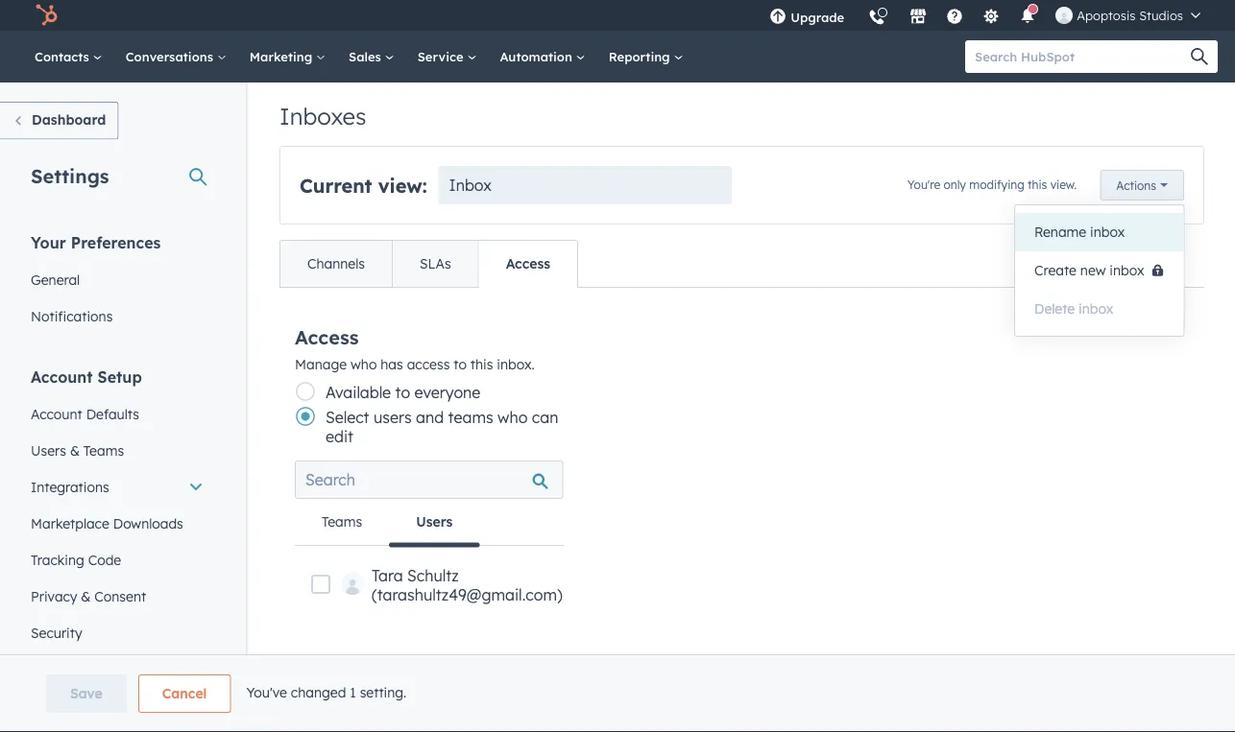 Task type: locate. For each thing, give the bounding box(es) containing it.
0 horizontal spatial this
[[470, 356, 493, 373]]

account setup element
[[19, 366, 215, 652]]

1 horizontal spatial &
[[81, 588, 91, 605]]

1 vertical spatial to
[[395, 383, 410, 402]]

you've changed 1 setting.
[[246, 685, 407, 701]]

to up 'users'
[[395, 383, 410, 402]]

0 horizontal spatial users
[[31, 442, 66, 459]]

teams down defaults
[[83, 442, 124, 459]]

available
[[326, 383, 391, 402]]

0 vertical spatial this
[[1028, 177, 1047, 192]]

data management element
[[19, 683, 215, 733]]

consent
[[94, 588, 146, 605]]

users up the integrations
[[31, 442, 66, 459]]

1 vertical spatial tab list
[[295, 499, 563, 548]]

who left has
[[351, 356, 377, 373]]

create new inbox button
[[1015, 252, 1184, 290]]

this
[[1028, 177, 1047, 192], [470, 356, 493, 373]]

account setup
[[31, 367, 142, 387]]

preferences
[[71, 233, 161, 252]]

contacts link
[[23, 31, 114, 83]]

delete inbox
[[1034, 301, 1113, 317]]

marketing
[[250, 49, 316, 64]]

settings link
[[971, 0, 1012, 31]]

contacts
[[35, 49, 93, 64]]

marketplace downloads
[[31, 515, 183, 532]]

1 vertical spatial access
[[295, 325, 359, 349]]

to up everyone
[[454, 356, 467, 373]]

who left "can"
[[498, 408, 528, 427]]

to
[[454, 356, 467, 373], [395, 383, 410, 402]]

this left inbox. at left
[[470, 356, 493, 373]]

automation link
[[488, 31, 597, 83]]

& for users
[[70, 442, 80, 459]]

1 horizontal spatial teams
[[322, 514, 362, 531]]

marketplace
[[31, 515, 109, 532]]

0 horizontal spatial access
[[295, 325, 359, 349]]

1 vertical spatial account
[[31, 406, 82, 423]]

0 vertical spatial inbox
[[1090, 224, 1125, 241]]

service
[[418, 49, 467, 64]]

(tarashultz49@gmail.com)
[[372, 586, 563, 605]]

1 vertical spatial &
[[81, 588, 91, 605]]

0 vertical spatial to
[[454, 356, 467, 373]]

help image
[[946, 9, 964, 26]]

& right privacy
[[81, 588, 91, 605]]

this inside 'access manage who has access to this inbox.'
[[470, 356, 493, 373]]

dashboard
[[32, 111, 106, 128]]

privacy & consent link
[[19, 579, 215, 615]]

users link
[[389, 499, 480, 548]]

management
[[73, 684, 175, 704]]

inbox down create new inbox button on the right
[[1079, 301, 1113, 317]]

marketing link
[[238, 31, 337, 83]]

1 horizontal spatial who
[[498, 408, 528, 427]]

studios
[[1139, 7, 1183, 23]]

0 horizontal spatial who
[[351, 356, 377, 373]]

account defaults link
[[19, 396, 215, 433]]

0 horizontal spatial &
[[70, 442, 80, 459]]

users & teams
[[31, 442, 124, 459]]

users for users & teams
[[31, 442, 66, 459]]

inbox up create new inbox button on the right
[[1090, 224, 1125, 241]]

actions
[[1116, 178, 1156, 193]]

teams link
[[295, 499, 389, 546]]

users inside account setup element
[[31, 442, 66, 459]]

Search search field
[[295, 461, 563, 499]]

1 vertical spatial teams
[[322, 514, 362, 531]]

calling icon image
[[869, 10, 886, 27]]

users down search search box
[[416, 514, 453, 531]]

users inside 'link'
[[416, 514, 453, 531]]

tracking
[[31, 552, 84, 569]]

&
[[70, 442, 80, 459], [81, 588, 91, 605]]

teams inside account setup element
[[83, 442, 124, 459]]

inbox right the new
[[1110, 262, 1144, 279]]

1 account from the top
[[31, 367, 93, 387]]

1 horizontal spatial users
[[416, 514, 453, 531]]

marketplace downloads link
[[19, 506, 215, 542]]

2 vertical spatial inbox
[[1079, 301, 1113, 317]]

0 vertical spatial users
[[31, 442, 66, 459]]

teams down edit
[[322, 514, 362, 531]]

tab list down view:
[[280, 240, 578, 288]]

who inside select users and teams who can edit
[[498, 408, 528, 427]]

rename
[[1034, 224, 1087, 241]]

save button
[[46, 675, 127, 714]]

actions button
[[1100, 170, 1184, 201]]

0 vertical spatial tab list
[[280, 240, 578, 288]]

access inside 'access manage who has access to this inbox.'
[[295, 325, 359, 349]]

1 vertical spatial who
[[498, 408, 528, 427]]

menu containing apoptosis studios
[[758, 0, 1212, 38]]

new
[[1080, 262, 1106, 279]]

0 vertical spatial &
[[70, 442, 80, 459]]

access
[[506, 255, 550, 272], [295, 325, 359, 349]]

1 vertical spatial users
[[416, 514, 453, 531]]

1 horizontal spatial to
[[454, 356, 467, 373]]

apoptosis
[[1077, 7, 1136, 23]]

1 horizontal spatial access
[[506, 255, 550, 272]]

0 vertical spatial access
[[506, 255, 550, 272]]

slas
[[420, 255, 451, 272]]

1 vertical spatial this
[[470, 356, 493, 373]]

schultz
[[407, 567, 459, 586]]

tab list up schultz
[[295, 499, 563, 548]]

account inside 'link'
[[31, 406, 82, 423]]

automation
[[500, 49, 576, 64]]

apoptosis studios button
[[1044, 0, 1212, 31]]

inbox
[[1090, 224, 1125, 241], [1110, 262, 1144, 279], [1079, 301, 1113, 317]]

view.
[[1050, 177, 1077, 192]]

tab list
[[280, 240, 578, 288], [295, 499, 563, 548]]

menu
[[758, 0, 1212, 38]]

& up the integrations
[[70, 442, 80, 459]]

tab list containing channels
[[280, 240, 578, 288]]

& for privacy
[[81, 588, 91, 605]]

privacy
[[31, 588, 77, 605]]

you're only modifying this view.
[[908, 177, 1077, 192]]

0 vertical spatial teams
[[83, 442, 124, 459]]

0 horizontal spatial teams
[[83, 442, 124, 459]]

inbox for rename inbox
[[1090, 224, 1125, 241]]

access for access manage who has access to this inbox.
[[295, 325, 359, 349]]

Search HubSpot search field
[[965, 40, 1201, 73]]

notifications link
[[19, 298, 215, 335]]

this left view.
[[1028, 177, 1047, 192]]

users
[[31, 442, 66, 459], [416, 514, 453, 531]]

0 vertical spatial account
[[31, 367, 93, 387]]

inbox.
[[497, 356, 535, 373]]

only
[[944, 177, 966, 192]]

available to everyone
[[326, 383, 481, 402]]

1 vertical spatial inbox
[[1110, 262, 1144, 279]]

account up users & teams
[[31, 406, 82, 423]]

account up account defaults
[[31, 367, 93, 387]]

access right slas
[[506, 255, 550, 272]]

you've
[[246, 685, 287, 701]]

users & teams link
[[19, 433, 215, 469]]

rename inbox
[[1034, 224, 1125, 241]]

access up manage
[[295, 325, 359, 349]]

0 vertical spatial who
[[351, 356, 377, 373]]

2 account from the top
[[31, 406, 82, 423]]

security
[[31, 625, 82, 642]]

current view:
[[300, 173, 427, 197]]

1
[[350, 685, 356, 701]]



Task type: vqa. For each thing, say whether or not it's contained in the screenshot.
you inside the Comment on activity you're involved in Get notified when there's a new comment on an activity you own, commented on, or were mentioned in.
no



Task type: describe. For each thing, give the bounding box(es) containing it.
inboxes
[[280, 102, 367, 131]]

1 horizontal spatial this
[[1028, 177, 1047, 192]]

tab list containing teams
[[295, 499, 563, 548]]

conversations
[[126, 49, 217, 64]]

search button
[[1181, 40, 1218, 73]]

page section element
[[0, 675, 1235, 714]]

inbox for delete inbox
[[1079, 301, 1113, 317]]

current
[[300, 173, 372, 197]]

channels
[[307, 255, 365, 272]]

integrations button
[[19, 469, 215, 506]]

view:
[[378, 173, 427, 197]]

manage
[[295, 356, 347, 373]]

changed
[[291, 685, 346, 701]]

reporting
[[609, 49, 674, 64]]

your preferences
[[31, 233, 161, 252]]

tara schultz (tarashultz49@gmail.com)
[[372, 567, 563, 605]]

access for access
[[506, 255, 550, 272]]

teams
[[448, 408, 493, 427]]

users for users
[[416, 514, 453, 531]]

security link
[[19, 615, 215, 652]]

account for account setup
[[31, 367, 93, 387]]

edit
[[326, 427, 353, 447]]

your preferences element
[[19, 232, 215, 335]]

access
[[407, 356, 450, 373]]

notifications button
[[1012, 0, 1044, 31]]

tracking code
[[31, 552, 121, 569]]

calling icon button
[[861, 2, 893, 30]]

you're
[[908, 177, 941, 192]]

hubspot image
[[35, 4, 58, 27]]

integrations
[[31, 479, 109, 496]]

marketplaces image
[[910, 9, 927, 26]]

notifications image
[[1019, 9, 1037, 26]]

data management
[[31, 684, 175, 704]]

tracking code link
[[19, 542, 215, 579]]

service link
[[406, 31, 488, 83]]

access manage who has access to this inbox.
[[295, 325, 535, 373]]

search image
[[1191, 48, 1208, 65]]

conversations link
[[114, 31, 238, 83]]

has
[[381, 356, 403, 373]]

code
[[88, 552, 121, 569]]

rename inbox button
[[1015, 213, 1184, 252]]

settings
[[31, 164, 109, 188]]

setting.
[[360, 685, 407, 701]]

can
[[532, 408, 558, 427]]

hubspot link
[[23, 4, 72, 27]]

modifying
[[969, 177, 1025, 192]]

delete
[[1034, 301, 1075, 317]]

reporting link
[[597, 31, 695, 83]]

data
[[31, 684, 68, 704]]

save
[[70, 686, 103, 703]]

everyone
[[415, 383, 481, 402]]

defaults
[[86, 406, 139, 423]]

create new inbox
[[1034, 262, 1144, 279]]

dashboard link
[[0, 102, 118, 140]]

access link
[[478, 241, 577, 287]]

users
[[374, 408, 412, 427]]

create
[[1034, 262, 1077, 279]]

sales
[[349, 49, 385, 64]]

account for account defaults
[[31, 406, 82, 423]]

and
[[416, 408, 444, 427]]

marketplaces button
[[898, 0, 939, 31]]

settings image
[[983, 9, 1000, 26]]

slas link
[[392, 241, 478, 287]]

who inside 'access manage who has access to this inbox.'
[[351, 356, 377, 373]]

sales link
[[337, 31, 406, 83]]

privacy & consent
[[31, 588, 146, 605]]

inbox button
[[439, 166, 732, 205]]

notifications
[[31, 308, 113, 325]]

delete inbox button
[[1015, 290, 1184, 328]]

upgrade image
[[770, 9, 787, 26]]

cancel button
[[138, 675, 231, 714]]

setup
[[98, 367, 142, 387]]

inbox
[[449, 176, 492, 195]]

0 horizontal spatial to
[[395, 383, 410, 402]]

cancel
[[162, 686, 207, 703]]

general
[[31, 271, 80, 288]]

your
[[31, 233, 66, 252]]

select
[[326, 408, 369, 427]]

channels link
[[280, 241, 392, 287]]

to inside 'access manage who has access to this inbox.'
[[454, 356, 467, 373]]

help button
[[939, 0, 971, 31]]

tara
[[372, 567, 403, 586]]

downloads
[[113, 515, 183, 532]]

inbox inside button
[[1110, 262, 1144, 279]]

tara schultz image
[[1056, 7, 1073, 24]]

account defaults
[[31, 406, 139, 423]]



